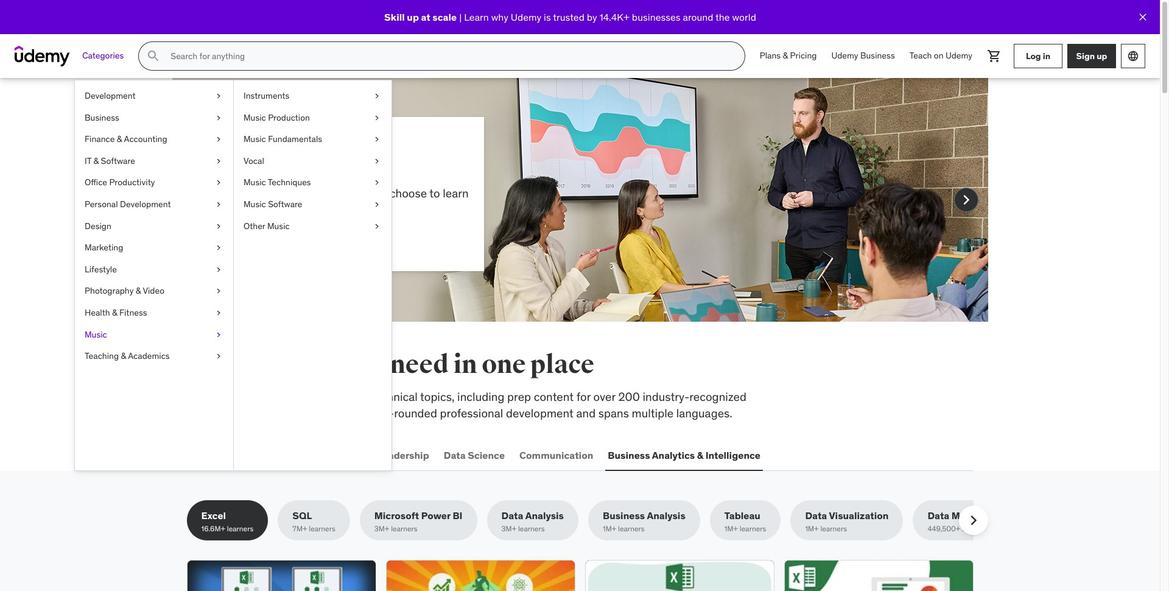 Task type: locate. For each thing, give the bounding box(es) containing it.
business
[[861, 50, 896, 61], [85, 112, 119, 123], [608, 449, 651, 461], [603, 510, 645, 522]]

build
[[231, 131, 284, 157]]

web
[[189, 449, 210, 461]]

2 1m+ from the left
[[725, 524, 738, 533]]

skills inside covering critical workplace skills to technical topics, including prep content for over 200 industry-recognized certifications, our catalog supports well-rounded professional development and spans multiple languages.
[[329, 389, 355, 404]]

data modeling 449,500+ learners
[[928, 510, 996, 533]]

2 analysis from the left
[[647, 510, 686, 522]]

skills up supports
[[329, 389, 355, 404]]

3 1m+ from the left
[[806, 524, 819, 533]]

leadership
[[378, 449, 429, 461]]

business for business analysis 1m+ learners
[[603, 510, 645, 522]]

1 vertical spatial skills
[[329, 389, 355, 404]]

udemy image
[[15, 46, 70, 66]]

up left at
[[407, 11, 419, 23]]

udemy right on
[[946, 50, 973, 61]]

next image for carousel element
[[957, 190, 976, 210]]

xsmall image inside lifestyle link
[[214, 264, 224, 276]]

xsmall image inside vocal link
[[372, 155, 382, 167]]

data science
[[444, 449, 505, 461]]

xsmall image for music production
[[372, 112, 382, 124]]

languages.
[[677, 406, 733, 420]]

1 horizontal spatial to
[[430, 186, 440, 200]]

& inside plans & pricing link
[[783, 50, 789, 61]]

xsmall image for office productivity
[[214, 177, 224, 189]]

content
[[534, 389, 574, 404]]

xsmall image inside marketing link
[[214, 242, 224, 254]]

0 vertical spatial the
[[716, 11, 730, 23]]

vocal
[[244, 155, 264, 166]]

200
[[619, 389, 640, 404]]

in up including
[[454, 349, 477, 380]]

leading
[[277, 186, 315, 200]]

0 horizontal spatial 3m+
[[375, 524, 390, 533]]

xsmall image inside instruments link
[[372, 90, 382, 102]]

skills
[[271, 349, 337, 380], [329, 389, 355, 404]]

1m+
[[603, 524, 617, 533], [725, 524, 738, 533], [806, 524, 819, 533]]

music inside 'link'
[[244, 199, 266, 210]]

1m+ inside tableau 1m+ learners
[[725, 524, 738, 533]]

data
[[444, 449, 466, 461], [502, 510, 524, 522], [806, 510, 828, 522], [928, 510, 950, 522]]

data left visualization
[[806, 510, 828, 522]]

xsmall image inside the development link
[[214, 90, 224, 102]]

udemy inside 'build ready-for- anything teams see why leading organizations choose to learn with udemy business.'
[[255, 202, 292, 217]]

xsmall image for development
[[214, 90, 224, 102]]

1 vertical spatial up
[[1098, 50, 1108, 61]]

carousel element
[[172, 78, 989, 351]]

music down instruments on the left of page
[[244, 112, 266, 123]]

xsmall image inside music fundamentals link
[[372, 134, 382, 145]]

udemy up other music
[[255, 202, 292, 217]]

1 vertical spatial software
[[268, 199, 303, 210]]

xsmall image inside teaching & academics link
[[214, 350, 224, 362]]

1m+ inside the business analysis 1m+ learners
[[603, 524, 617, 533]]

3m+ inside microsoft power bi 3m+ learners
[[375, 524, 390, 533]]

& for software
[[94, 155, 99, 166]]

prep
[[508, 389, 531, 404]]

1 vertical spatial in
[[454, 349, 477, 380]]

development for personal
[[120, 199, 171, 210]]

choose a language image
[[1128, 50, 1140, 62]]

0 horizontal spatial to
[[358, 389, 368, 404]]

xsmall image inside photography & video link
[[214, 285, 224, 297]]

development down the categories dropdown button
[[85, 90, 136, 101]]

& inside teaching & academics link
[[121, 350, 126, 361]]

1 learners from the left
[[227, 524, 254, 533]]

xsmall image for photography & video
[[214, 285, 224, 297]]

3m+ inside the data analysis 3m+ learners
[[502, 524, 517, 533]]

7 learners from the left
[[821, 524, 848, 533]]

close image
[[1138, 11, 1150, 23]]

0 vertical spatial why
[[492, 11, 509, 23]]

music down music software
[[267, 220, 290, 231]]

& inside it & software link
[[94, 155, 99, 166]]

& inside photography & video link
[[136, 285, 141, 296]]

music fundamentals link
[[234, 129, 392, 150]]

data science button
[[442, 441, 508, 470]]

to inside 'build ready-for- anything teams see why leading organizations choose to learn with udemy business.'
[[430, 186, 440, 200]]

business inside the business analysis 1m+ learners
[[603, 510, 645, 522]]

music down vocal
[[244, 177, 266, 188]]

one
[[482, 349, 526, 380]]

pricing
[[791, 50, 817, 61]]

1 vertical spatial to
[[358, 389, 368, 404]]

all
[[187, 349, 223, 380]]

vocal link
[[234, 150, 392, 172]]

music up vocal
[[244, 134, 266, 145]]

2 learners from the left
[[309, 524, 336, 533]]

2 horizontal spatial 1m+
[[806, 524, 819, 533]]

& inside health & fitness link
[[112, 307, 117, 318]]

why right learn at the top of the page
[[492, 11, 509, 23]]

music software
[[244, 199, 303, 210]]

xsmall image inside music software 'link'
[[372, 199, 382, 211]]

software down techniques
[[268, 199, 303, 210]]

to
[[430, 186, 440, 200], [358, 389, 368, 404]]

up for sign
[[1098, 50, 1108, 61]]

xsmall image inside health & fitness link
[[214, 307, 224, 319]]

1 horizontal spatial analysis
[[647, 510, 686, 522]]

xsmall image for business
[[214, 112, 224, 124]]

next image
[[957, 190, 976, 210], [964, 511, 984, 530]]

1 vertical spatial next image
[[964, 511, 984, 530]]

data right bi
[[502, 510, 524, 522]]

why right see
[[253, 186, 274, 200]]

teaching & academics link
[[75, 346, 233, 367]]

development down "office productivity" link
[[120, 199, 171, 210]]

sign up
[[1077, 50, 1108, 61]]

development right web on the left of the page
[[212, 449, 275, 461]]

productivity
[[109, 177, 155, 188]]

1 horizontal spatial up
[[1098, 50, 1108, 61]]

1 horizontal spatial software
[[268, 199, 303, 210]]

design link
[[75, 215, 233, 237]]

& right finance
[[117, 134, 122, 145]]

analysis for business analysis
[[647, 510, 686, 522]]

& inside finance & accounting link
[[117, 134, 122, 145]]

|
[[460, 11, 462, 23]]

0 horizontal spatial in
[[454, 349, 477, 380]]

xsmall image inside personal development link
[[214, 199, 224, 211]]

1 vertical spatial development
[[120, 199, 171, 210]]

certifications,
[[187, 406, 257, 420]]

1 3m+ from the left
[[375, 524, 390, 533]]

to up supports
[[358, 389, 368, 404]]

data inside button
[[444, 449, 466, 461]]

anything
[[231, 155, 318, 181]]

4 learners from the left
[[519, 524, 545, 533]]

& right health
[[112, 307, 117, 318]]

it & software
[[85, 155, 135, 166]]

fundamentals
[[268, 134, 322, 145]]

choose
[[390, 186, 427, 200]]

music down health
[[85, 329, 107, 340]]

analysis inside the business analysis 1m+ learners
[[647, 510, 686, 522]]

xsmall image inside design link
[[214, 220, 224, 232]]

analysis
[[526, 510, 564, 522], [647, 510, 686, 522]]

next image inside topic filters element
[[964, 511, 984, 530]]

& left video
[[136, 285, 141, 296]]

lifestyle
[[85, 264, 117, 275]]

office
[[85, 177, 107, 188]]

catalog
[[279, 406, 318, 420]]

music software link
[[234, 194, 392, 215]]

visualization
[[830, 510, 889, 522]]

xsmall image inside it & software link
[[214, 155, 224, 167]]

music up other
[[244, 199, 266, 210]]

photography
[[85, 285, 134, 296]]

1m+ for business analysis
[[603, 524, 617, 533]]

0 vertical spatial software
[[101, 155, 135, 166]]

to left learn
[[430, 186, 440, 200]]

0 horizontal spatial why
[[253, 186, 274, 200]]

learners inside tableau 1m+ learners
[[740, 524, 767, 533]]

see
[[231, 186, 251, 200]]

udemy
[[511, 11, 542, 23], [832, 50, 859, 61], [946, 50, 973, 61], [255, 202, 292, 217]]

data inside 'data visualization 1m+ learners'
[[806, 510, 828, 522]]

fitness
[[119, 307, 147, 318]]

xsmall image for music software
[[372, 199, 382, 211]]

power
[[422, 510, 451, 522]]

xsmall image
[[372, 90, 382, 102], [372, 134, 382, 145], [214, 155, 224, 167], [372, 155, 382, 167], [372, 177, 382, 189], [214, 199, 224, 211], [372, 199, 382, 211], [372, 220, 382, 232], [214, 242, 224, 254], [214, 285, 224, 297], [214, 329, 224, 341], [214, 350, 224, 362]]

xsmall image inside "office productivity" link
[[214, 177, 224, 189]]

the up critical
[[227, 349, 266, 380]]

5 learners from the left
[[619, 524, 645, 533]]

& right it
[[94, 155, 99, 166]]

why for scale
[[492, 11, 509, 23]]

data left science
[[444, 449, 466, 461]]

communication button
[[517, 441, 596, 470]]

analytics
[[652, 449, 695, 461]]

development for web
[[212, 449, 275, 461]]

8 learners from the left
[[963, 524, 989, 533]]

up right sign
[[1098, 50, 1108, 61]]

categories
[[82, 50, 124, 61]]

skills up workplace
[[271, 349, 337, 380]]

learners inside the sql 7m+ learners
[[309, 524, 336, 533]]

1m+ inside 'data visualization 1m+ learners'
[[806, 524, 819, 533]]

marketing link
[[75, 237, 233, 259]]

modeling
[[952, 510, 996, 522]]

data inside the data analysis 3m+ learners
[[502, 510, 524, 522]]

14.4k+
[[600, 11, 630, 23]]

supports
[[320, 406, 366, 420]]

xsmall image for personal development
[[214, 199, 224, 211]]

1 horizontal spatial the
[[716, 11, 730, 23]]

0 horizontal spatial 1m+
[[603, 524, 617, 533]]

xsmall image for lifestyle
[[214, 264, 224, 276]]

2 vertical spatial development
[[212, 449, 275, 461]]

1 horizontal spatial 3m+
[[502, 524, 517, 533]]

xsmall image for instruments
[[372, 90, 382, 102]]

teach on udemy link
[[903, 41, 980, 71]]

0 horizontal spatial up
[[407, 11, 419, 23]]

office productivity
[[85, 177, 155, 188]]

& right teaching on the left bottom of page
[[121, 350, 126, 361]]

software up "office productivity"
[[101, 155, 135, 166]]

& for academics
[[121, 350, 126, 361]]

up
[[407, 11, 419, 23], [1098, 50, 1108, 61]]

data inside data modeling 449,500+ learners
[[928, 510, 950, 522]]

xsmall image for music fundamentals
[[372, 134, 382, 145]]

web development button
[[187, 441, 277, 470]]

academics
[[128, 350, 170, 361]]

xsmall image inside finance & accounting link
[[214, 134, 224, 145]]

0 vertical spatial next image
[[957, 190, 976, 210]]

the left "world"
[[716, 11, 730, 23]]

around
[[683, 11, 714, 23]]

business.
[[295, 202, 344, 217]]

why for anything
[[253, 186, 274, 200]]

personal development
[[85, 199, 171, 210]]

data analysis 3m+ learners
[[502, 510, 564, 533]]

1 horizontal spatial why
[[492, 11, 509, 23]]

development inside button
[[212, 449, 275, 461]]

xsmall image inside business link
[[214, 112, 224, 124]]

photography & video
[[85, 285, 165, 296]]

tableau
[[725, 510, 761, 522]]

analysis inside the data analysis 3m+ learners
[[526, 510, 564, 522]]

in right log
[[1044, 50, 1051, 61]]

& right plans
[[783, 50, 789, 61]]

2 3m+ from the left
[[502, 524, 517, 533]]

teaching
[[85, 350, 119, 361]]

0 vertical spatial to
[[430, 186, 440, 200]]

next image inside carousel element
[[957, 190, 976, 210]]

1 vertical spatial why
[[253, 186, 274, 200]]

learners
[[227, 524, 254, 533], [309, 524, 336, 533], [391, 524, 418, 533], [519, 524, 545, 533], [619, 524, 645, 533], [740, 524, 767, 533], [821, 524, 848, 533], [963, 524, 989, 533]]

1 1m+ from the left
[[603, 524, 617, 533]]

for-
[[350, 131, 385, 157]]

data visualization 1m+ learners
[[806, 510, 889, 533]]

0 horizontal spatial software
[[101, 155, 135, 166]]

1 horizontal spatial 1m+
[[725, 524, 738, 533]]

music techniques link
[[234, 172, 392, 194]]

udemy right pricing
[[832, 50, 859, 61]]

0 vertical spatial in
[[1044, 50, 1051, 61]]

xsmall image for health & fitness
[[214, 307, 224, 319]]

music link
[[75, 324, 233, 346]]

xsmall image inside other music link
[[372, 220, 382, 232]]

& for fitness
[[112, 307, 117, 318]]

finance & accounting link
[[75, 129, 233, 150]]

xsmall image inside music techniques link
[[372, 177, 382, 189]]

xsmall image inside the music 'link'
[[214, 329, 224, 341]]

xsmall image
[[214, 90, 224, 102], [214, 112, 224, 124], [372, 112, 382, 124], [214, 134, 224, 145], [214, 177, 224, 189], [214, 220, 224, 232], [214, 264, 224, 276], [214, 307, 224, 319]]

why inside 'build ready-for- anything teams see why leading organizations choose to learn with udemy business.'
[[253, 186, 274, 200]]

3 learners from the left
[[391, 524, 418, 533]]

critical
[[236, 389, 271, 404]]

learners inside the business analysis 1m+ learners
[[619, 524, 645, 533]]

development
[[85, 90, 136, 101], [120, 199, 171, 210], [212, 449, 275, 461]]

data up 449,500+
[[928, 510, 950, 522]]

& right analytics
[[698, 449, 704, 461]]

xsmall image inside music production link
[[372, 112, 382, 124]]

6 learners from the left
[[740, 524, 767, 533]]

business inside button
[[608, 449, 651, 461]]

1 analysis from the left
[[526, 510, 564, 522]]

with
[[231, 202, 253, 217]]

0 vertical spatial up
[[407, 11, 419, 23]]

1 vertical spatial the
[[227, 349, 266, 380]]

by
[[587, 11, 598, 23]]

science
[[468, 449, 505, 461]]

you
[[342, 349, 386, 380]]

0 horizontal spatial analysis
[[526, 510, 564, 522]]

submit search image
[[146, 49, 161, 63]]



Task type: vqa. For each thing, say whether or not it's contained in the screenshot.
449,500+
yes



Task type: describe. For each thing, give the bounding box(es) containing it.
music for music production
[[244, 112, 266, 123]]

leadership button
[[375, 441, 432, 470]]

health & fitness link
[[75, 302, 233, 324]]

next image for topic filters element
[[964, 511, 984, 530]]

lifestyle link
[[75, 259, 233, 281]]

well-
[[369, 406, 394, 420]]

udemy business link
[[825, 41, 903, 71]]

learners inside the data analysis 3m+ learners
[[519, 524, 545, 533]]

microsoft
[[375, 510, 419, 522]]

business analysis 1m+ learners
[[603, 510, 686, 533]]

music techniques
[[244, 177, 311, 188]]

on
[[935, 50, 944, 61]]

personal
[[85, 199, 118, 210]]

xsmall image for other music
[[372, 220, 382, 232]]

technical
[[371, 389, 418, 404]]

learn
[[464, 11, 489, 23]]

xsmall image for music
[[214, 329, 224, 341]]

development
[[506, 406, 574, 420]]

development link
[[75, 85, 233, 107]]

industry-
[[643, 389, 690, 404]]

organizations
[[317, 186, 387, 200]]

business for business
[[85, 112, 119, 123]]

marketing
[[85, 242, 123, 253]]

plans & pricing link
[[753, 41, 825, 71]]

photography & video link
[[75, 281, 233, 302]]

build ready-for- anything teams see why leading organizations choose to learn with udemy business.
[[231, 131, 469, 217]]

business for business analytics & intelligence
[[608, 449, 651, 461]]

xsmall image for it & software
[[214, 155, 224, 167]]

communication
[[520, 449, 594, 461]]

instruments link
[[234, 85, 392, 107]]

& inside business analytics & intelligence button
[[698, 449, 704, 461]]

data for data modeling 449,500+ learners
[[928, 510, 950, 522]]

health
[[85, 307, 110, 318]]

trusted
[[553, 11, 585, 23]]

software inside music software 'link'
[[268, 199, 303, 210]]

data for data science
[[444, 449, 466, 461]]

1 horizontal spatial in
[[1044, 50, 1051, 61]]

tableau 1m+ learners
[[725, 510, 767, 533]]

xsmall image for vocal
[[372, 155, 382, 167]]

recognized
[[690, 389, 747, 404]]

data for data visualization 1m+ learners
[[806, 510, 828, 522]]

software inside it & software link
[[101, 155, 135, 166]]

up for skill
[[407, 11, 419, 23]]

workplace
[[273, 389, 327, 404]]

xsmall image for finance & accounting
[[214, 134, 224, 145]]

udemy left is
[[511, 11, 542, 23]]

accounting
[[124, 134, 167, 145]]

multiple
[[632, 406, 674, 420]]

Search for anything text field
[[168, 46, 730, 66]]

music fundamentals
[[244, 134, 322, 145]]

world
[[733, 11, 757, 23]]

music production
[[244, 112, 310, 123]]

office productivity link
[[75, 172, 233, 194]]

need
[[390, 349, 449, 380]]

it & software link
[[75, 150, 233, 172]]

449,500+
[[928, 524, 961, 533]]

data for data analysis 3m+ learners
[[502, 510, 524, 522]]

business analytics & intelligence
[[608, 449, 761, 461]]

web development
[[189, 449, 275, 461]]

music for music fundamentals
[[244, 134, 266, 145]]

& for accounting
[[117, 134, 122, 145]]

1m+ for data visualization
[[806, 524, 819, 533]]

learners inside data modeling 449,500+ learners
[[963, 524, 989, 533]]

excel 16.6m+ learners
[[201, 510, 254, 533]]

rounded
[[394, 406, 438, 420]]

log
[[1027, 50, 1042, 61]]

learners inside microsoft power bi 3m+ learners
[[391, 524, 418, 533]]

& for pricing
[[783, 50, 789, 61]]

it
[[85, 155, 92, 166]]

techniques
[[268, 177, 311, 188]]

learners inside excel 16.6m+ learners
[[227, 524, 254, 533]]

music for music techniques
[[244, 177, 266, 188]]

teach on udemy
[[910, 50, 973, 61]]

xsmall image for teaching & academics
[[214, 350, 224, 362]]

0 vertical spatial skills
[[271, 349, 337, 380]]

shopping cart with 0 items image
[[988, 49, 1002, 63]]

xsmall image for marketing
[[214, 242, 224, 254]]

place
[[531, 349, 595, 380]]

xsmall image for design
[[214, 220, 224, 232]]

0 vertical spatial development
[[85, 90, 136, 101]]

video
[[143, 285, 165, 296]]

design
[[85, 220, 111, 231]]

teams
[[321, 155, 381, 181]]

topic filters element
[[187, 500, 1011, 541]]

music for music software
[[244, 199, 266, 210]]

teach
[[910, 50, 933, 61]]

music production link
[[234, 107, 392, 129]]

music inside 'link'
[[85, 329, 107, 340]]

finance & accounting
[[85, 134, 167, 145]]

businesses
[[632, 11, 681, 23]]

sql 7m+ learners
[[293, 510, 336, 533]]

other music
[[244, 220, 290, 231]]

professional
[[440, 406, 504, 420]]

scale
[[433, 11, 457, 23]]

teaching & academics
[[85, 350, 170, 361]]

production
[[268, 112, 310, 123]]

learners inside 'data visualization 1m+ learners'
[[821, 524, 848, 533]]

analysis for data analysis
[[526, 510, 564, 522]]

skill
[[385, 11, 405, 23]]

& for video
[[136, 285, 141, 296]]

log in
[[1027, 50, 1051, 61]]

topics,
[[420, 389, 455, 404]]

to inside covering critical workplace skills to technical topics, including prep content for over 200 industry-recognized certifications, our catalog supports well-rounded professional development and spans multiple languages.
[[358, 389, 368, 404]]

bi
[[453, 510, 463, 522]]

xsmall image for music techniques
[[372, 177, 382, 189]]

other
[[244, 220, 265, 231]]

covering
[[187, 389, 233, 404]]

excel
[[201, 510, 226, 522]]

0 horizontal spatial the
[[227, 349, 266, 380]]

personal development link
[[75, 194, 233, 215]]



